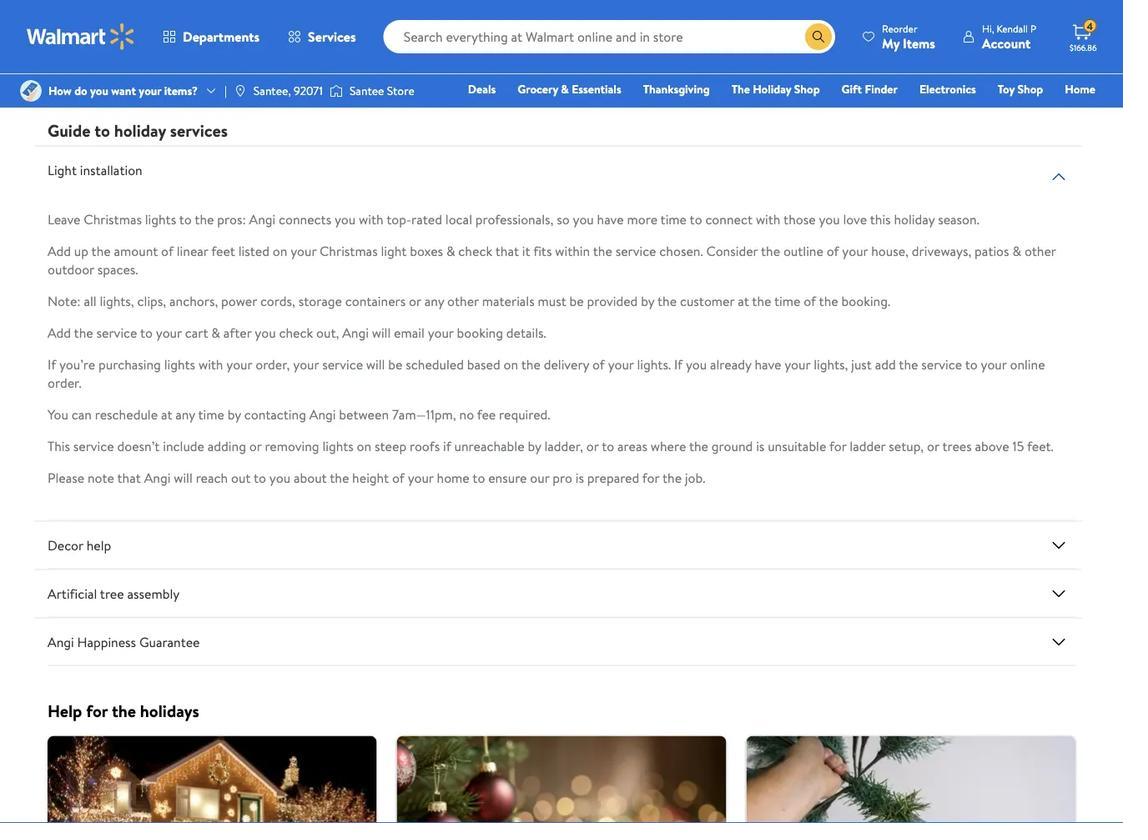Task type: describe. For each thing, give the bounding box(es) containing it.
& right the patios
[[1013, 241, 1021, 260]]

1 vertical spatial any
[[176, 405, 195, 423]]

day for first product group from right
[[938, 36, 953, 50]]

thanksgiving
[[643, 81, 710, 97]]

roofs
[[410, 437, 440, 455]]

cords,
[[260, 292, 295, 310]]

so
[[557, 210, 570, 228]]

power
[[221, 292, 257, 310]]

your left cart
[[156, 323, 182, 342]]

decor help
[[48, 536, 111, 554]]

within
[[555, 241, 590, 260]]

4 product group from the left
[[736, 0, 884, 78]]

help for the holidays
[[48, 700, 199, 723]]

fee
[[477, 405, 496, 423]]

day up santee,
[[253, 36, 268, 50]]

grocery
[[518, 81, 558, 97]]

0 vertical spatial time
[[661, 210, 687, 228]]

you left love
[[819, 210, 840, 228]]

departments button
[[149, 17, 274, 57]]

boxes
[[410, 241, 443, 260]]

0 horizontal spatial check
[[279, 323, 313, 342]]

same- up grocery & essentials link
[[568, 54, 596, 68]]

your right want
[[139, 83, 161, 99]]

pro
[[553, 468, 572, 487]]

spaces.
[[97, 260, 138, 278]]

15
[[1013, 437, 1024, 455]]

account
[[982, 34, 1031, 52]]

unreachable
[[454, 437, 525, 455]]

one
[[968, 104, 993, 121]]

clips,
[[137, 292, 166, 310]]

artificial
[[48, 584, 97, 603]]

same- for first product group from right
[[911, 36, 938, 50]]

1 vertical spatial is
[[576, 468, 584, 487]]

the right where
[[689, 437, 709, 455]]

containers
[[345, 292, 406, 310]]

on inside if you're purchasing lights with your order, your service will be scheduled based on the delivery of your lights. if you already have your lights, just add the service to your online order.
[[504, 355, 518, 373]]

0 vertical spatial be
[[570, 292, 584, 310]]

up
[[74, 241, 88, 260]]

of right height
[[392, 468, 405, 487]]

the up you're
[[74, 323, 93, 342]]

add
[[875, 355, 896, 373]]

shipping left 'services'
[[270, 36, 306, 50]]

0 horizontal spatial have
[[597, 210, 624, 228]]

on for roofs
[[357, 437, 372, 455]]

to left areas
[[602, 437, 614, 455]]

0 horizontal spatial by
[[228, 405, 241, 423]]

to down clips,
[[140, 323, 153, 342]]

can
[[72, 405, 92, 423]]

toy shop link
[[990, 80, 1051, 98]]

holiday
[[753, 81, 791, 97]]

$166.86
[[1070, 42, 1097, 53]]

the right about
[[330, 468, 349, 487]]

anchors,
[[169, 292, 218, 310]]

to up the linear at the left of the page
[[179, 210, 192, 228]]

patios
[[975, 241, 1009, 260]]

walmart image
[[27, 23, 135, 50]]

doesn't
[[117, 437, 160, 455]]

to left 'connect'
[[690, 210, 702, 228]]

0 horizontal spatial for
[[86, 700, 108, 723]]

electronics
[[920, 81, 976, 97]]

of inside if you're purchasing lights with your order, your service will be scheduled based on the delivery of your lights. if you already have your lights, just add the service to your online order.
[[593, 355, 605, 373]]

with inside if you're purchasing lights with your order, your service will be scheduled based on the delivery of your lights. if you already have your lights, just add the service to your online order.
[[199, 355, 223, 373]]

linear
[[177, 241, 208, 260]]

add the service to your cart & after you check out, angi will email your booking details.
[[48, 323, 546, 342]]

santee store
[[350, 83, 415, 99]]

professionals,
[[476, 210, 554, 228]]

love
[[843, 210, 867, 228]]

connect
[[706, 210, 753, 228]]

reorder
[[882, 21, 918, 35]]

help
[[87, 536, 111, 554]]

92071
[[294, 83, 323, 99]]

ground
[[712, 437, 753, 455]]

2 vertical spatial lights
[[322, 437, 354, 455]]

1 vertical spatial 18
[[618, 27, 627, 41]]

my
[[882, 34, 900, 52]]

0 vertical spatial holiday
[[114, 119, 166, 142]]

please note that angi will reach out to you about the height of your home to ensure our pro is prepared for the job.
[[48, 468, 706, 487]]

consider
[[706, 241, 758, 260]]

you can reschedule at any time by contacting angi between 7am—11pm, no fee required.
[[48, 405, 550, 423]]

you right after
[[255, 323, 276, 342]]

lights.
[[637, 355, 671, 373]]

1 horizontal spatial 18
[[790, 9, 799, 23]]

to right guide
[[94, 119, 110, 142]]

if you're purchasing lights with your order, your service will be scheduled based on the delivery of your lights. if you already have your lights, just add the service to your online order.
[[48, 355, 1045, 392]]

same-day shipping down search search field
[[568, 54, 649, 68]]

chosen.
[[660, 241, 703, 260]]

your left online
[[981, 355, 1007, 373]]

purchasing
[[99, 355, 161, 373]]

2 shop from the left
[[1018, 81, 1043, 97]]

add for add up the amount of linear feet listed on your christmas light boxes & check that it fits within the service chosen. consider the outline of your house, driveways, patios & other outdoor spaces.
[[48, 241, 71, 260]]

you right the connects
[[335, 210, 356, 228]]

out,
[[316, 323, 339, 342]]

already
[[710, 355, 752, 373]]

the right customer
[[752, 292, 771, 310]]

services
[[308, 28, 356, 46]]

guarantee
[[139, 633, 200, 651]]

your left the just
[[785, 355, 811, 373]]

about
[[294, 468, 327, 487]]

light
[[48, 161, 77, 179]]

grocery & essentials
[[518, 81, 621, 97]]

shipping down search search field
[[613, 54, 649, 68]]

1 horizontal spatial for
[[642, 468, 660, 487]]

above
[[975, 437, 1009, 455]]

search icon image
[[812, 30, 825, 43]]

2 horizontal spatial for
[[829, 437, 847, 455]]

out
[[231, 468, 251, 487]]

5 product group from the left
[[908, 0, 1056, 78]]

or up email on the top of the page
[[409, 292, 421, 310]]

day for first product group
[[82, 36, 97, 50]]

the right up
[[91, 241, 111, 260]]

debit
[[996, 104, 1024, 121]]

it
[[522, 241, 530, 260]]

customer
[[680, 292, 735, 310]]

be inside if you're purchasing lights with your order, your service will be scheduled based on the delivery of your lights. if you already have your lights, just add the service to your online order.
[[388, 355, 403, 373]]

same- up |
[[226, 36, 253, 50]]

shipping up how do you want your items?
[[99, 36, 135, 50]]

artificial tree assembly image
[[1049, 584, 1069, 604]]

angi right out,
[[342, 323, 369, 342]]

items?
[[164, 83, 198, 99]]

your left lights.
[[608, 355, 634, 373]]

want
[[111, 83, 136, 99]]

booking.
[[842, 292, 891, 310]]

store
[[387, 83, 415, 99]]

your down the connects
[[291, 241, 316, 260]]

services
[[170, 119, 228, 142]]

add up the amount of linear feet listed on your christmas light boxes & check that it fits within the service chosen. consider the outline of your house, driveways, patios & other outdoor spaces.
[[48, 241, 1056, 278]]

hi, kendall p account
[[982, 21, 1036, 52]]

your down love
[[842, 241, 868, 260]]

to right out
[[254, 468, 266, 487]]

2 product group from the left
[[394, 0, 542, 78]]

those
[[784, 210, 816, 228]]

the holiday shop link
[[724, 80, 827, 98]]

home link
[[1058, 80, 1103, 98]]

service right add
[[922, 355, 962, 373]]

pros:
[[217, 210, 246, 228]]

& right the grocery
[[561, 81, 569, 97]]

1 list item from the left
[[38, 736, 387, 824]]

service inside the add up the amount of linear feet listed on your christmas light boxes & check that it fits within the service chosen. consider the outline of your house, driveways, patios & other outdoor spaces.
[[616, 241, 656, 260]]

note: all lights, clips, anchors, power cords, storage containers or any other materials must be provided by the customer at the time of the booking.
[[48, 292, 891, 310]]

of right outline
[[827, 241, 839, 260]]

connects
[[279, 210, 331, 228]]

service up purchasing
[[96, 323, 137, 342]]

note
[[88, 468, 114, 487]]

day for fourth product group
[[767, 36, 782, 50]]

& right cart
[[211, 323, 220, 342]]

shipping up the holiday shop link
[[784, 36, 820, 50]]

1 horizontal spatial holiday
[[894, 210, 935, 228]]

christmas inside the add up the amount of linear feet listed on your christmas light boxes & check that it fits within the service chosen. consider the outline of your house, driveways, patios & other outdoor spaces.
[[320, 241, 378, 260]]

you right do
[[90, 83, 108, 99]]

same-day shipping for fourth product group
[[740, 36, 820, 50]]

or left trees
[[927, 437, 940, 455]]

on for christmas
[[273, 241, 287, 260]]

walmart+
[[1046, 104, 1096, 121]]

of down outline
[[804, 292, 816, 310]]

 image for santee, 92071
[[234, 84, 247, 98]]

angi left happiness
[[48, 633, 74, 651]]

top-
[[387, 210, 412, 228]]

same-day shipping up santee,
[[226, 36, 306, 50]]

toy
[[998, 81, 1015, 97]]

light installation
[[48, 161, 142, 179]]

job.
[[685, 468, 706, 487]]

service down out,
[[322, 355, 363, 373]]



Task type: locate. For each thing, give the bounding box(es) containing it.
0 vertical spatial for
[[829, 437, 847, 455]]

lights inside if you're purchasing lights with your order, your service will be scheduled based on the delivery of your lights. if you already have your lights, just add the service to your online order.
[[164, 355, 195, 373]]

or
[[409, 292, 421, 310], [249, 437, 262, 455], [586, 437, 599, 455], [927, 437, 940, 455]]

will inside if you're purchasing lights with your order, your service will be scheduled based on the delivery of your lights. if you already have your lights, just add the service to your online order.
[[366, 355, 385, 373]]

your down "add the service to your cart & after you check out, angi will email your booking details."
[[293, 355, 319, 373]]

check
[[458, 241, 492, 260], [279, 323, 313, 342]]

please
[[48, 468, 84, 487]]

details.
[[506, 323, 546, 342]]

by up adding
[[228, 405, 241, 423]]

0 horizontal spatial on
[[273, 241, 287, 260]]

1 shop from the left
[[794, 81, 820, 97]]

provided
[[587, 292, 638, 310]]

day right items
[[938, 36, 953, 50]]

2 if from the left
[[674, 355, 683, 373]]

light installation image
[[1049, 166, 1069, 186]]

2 horizontal spatial with
[[756, 210, 781, 228]]

2 horizontal spatial on
[[504, 355, 518, 373]]

shop
[[794, 81, 820, 97], [1018, 81, 1043, 97]]

will
[[372, 323, 391, 342], [366, 355, 385, 373], [174, 468, 193, 487]]

day left search icon
[[767, 36, 782, 50]]

1 horizontal spatial christmas
[[320, 241, 378, 260]]

for
[[829, 437, 847, 455], [642, 468, 660, 487], [86, 700, 108, 723]]

local
[[445, 210, 472, 228]]

add inside the add up the amount of linear feet listed on your christmas light boxes & check that it fits within the service chosen. consider the outline of your house, driveways, patios & other outdoor spaces.
[[48, 241, 71, 260]]

home
[[437, 468, 470, 487]]

other up booking
[[447, 292, 479, 310]]

0 horizontal spatial is
[[576, 468, 584, 487]]

same- up how at left top
[[54, 36, 82, 50]]

same-day shipping for first product group
[[54, 36, 135, 50]]

1 horizontal spatial if
[[674, 355, 683, 373]]

day down search search field
[[596, 54, 611, 68]]

shop right toy
[[1018, 81, 1043, 97]]

check left out,
[[279, 323, 313, 342]]

p
[[1031, 21, 1036, 35]]

the right add
[[899, 355, 918, 373]]

the left pros: at the left top of page
[[195, 210, 214, 228]]

check inside the add up the amount of linear feet listed on your christmas light boxes & check that it fits within the service chosen. consider the outline of your house, driveways, patios & other outdoor spaces.
[[458, 241, 492, 260]]

time
[[661, 210, 687, 228], [774, 292, 801, 310], [198, 405, 224, 423]]

check down local
[[458, 241, 492, 260]]

with left top-
[[359, 210, 384, 228]]

 image left how at left top
[[20, 80, 42, 102]]

have inside if you're purchasing lights with your order, your service will be scheduled based on the delivery of your lights. if you already have your lights, just add the service to your online order.
[[755, 355, 781, 373]]

angi happiness guarantee image
[[1049, 632, 1069, 652]]

the left 'booking.'
[[819, 292, 838, 310]]

outline
[[784, 241, 824, 260]]

0 vertical spatial check
[[458, 241, 492, 260]]

your right email on the top of the page
[[428, 323, 454, 342]]

1 horizontal spatial other
[[1025, 241, 1056, 260]]

1 horizontal spatial by
[[528, 437, 541, 455]]

materials
[[482, 292, 535, 310]]

0 horizontal spatial that
[[117, 468, 141, 487]]

kendall
[[997, 21, 1028, 35]]

0 vertical spatial will
[[372, 323, 391, 342]]

be
[[570, 292, 584, 310], [388, 355, 403, 373]]

holiday down want
[[114, 119, 166, 142]]

0 vertical spatial lights
[[145, 210, 176, 228]]

0 horizontal spatial with
[[199, 355, 223, 373]]

0 vertical spatial lights,
[[100, 292, 134, 310]]

list item
[[38, 736, 387, 824], [387, 736, 736, 824], [736, 736, 1086, 824]]

on left steep
[[357, 437, 372, 455]]

for left ladder
[[829, 437, 847, 455]]

product group
[[51, 0, 199, 78], [394, 0, 542, 78], [565, 0, 713, 78], [736, 0, 884, 78], [908, 0, 1056, 78]]

2 add from the top
[[48, 323, 71, 342]]

shipping down hi,
[[956, 36, 992, 50]]

1 vertical spatial that
[[117, 468, 141, 487]]

0 vertical spatial other
[[1025, 241, 1056, 260]]

18 up the holiday shop link
[[790, 9, 799, 23]]

or right ladder, in the bottom of the page
[[586, 437, 599, 455]]

be down email on the top of the page
[[388, 355, 403, 373]]

santee,
[[254, 83, 291, 99]]

add left up
[[48, 241, 71, 260]]

2 list item from the left
[[387, 736, 736, 824]]

holidays
[[140, 700, 199, 723]]

2 horizontal spatial by
[[641, 292, 655, 310]]

have left more
[[597, 210, 624, 228]]

you right so
[[573, 210, 594, 228]]

is right ground
[[756, 437, 765, 455]]

other right the patios
[[1025, 241, 1056, 260]]

 image
[[330, 83, 343, 99]]

where
[[651, 437, 686, 455]]

the
[[732, 81, 750, 97]]

decor help image
[[1049, 535, 1069, 555]]

2 vertical spatial time
[[198, 405, 224, 423]]

artificial tree assembly
[[48, 584, 180, 603]]

angi right pros: at the left top of page
[[249, 210, 276, 228]]

0 horizontal spatial any
[[176, 405, 195, 423]]

1 vertical spatial christmas
[[320, 241, 378, 260]]

1 vertical spatial at
[[161, 405, 172, 423]]

0 horizontal spatial christmas
[[84, 210, 142, 228]]

add for add the service to your cart & after you check out, angi will email your booking details.
[[48, 323, 71, 342]]

1 product group from the left
[[51, 0, 199, 78]]

areas
[[618, 437, 648, 455]]

same-
[[54, 36, 82, 50], [226, 36, 253, 50], [740, 36, 767, 50], [911, 36, 938, 50], [568, 54, 596, 68]]

1 horizontal spatial check
[[458, 241, 492, 260]]

on right listed
[[273, 241, 287, 260]]

the left holidays
[[112, 700, 136, 723]]

is right pro
[[576, 468, 584, 487]]

setup,
[[889, 437, 924, 455]]

day
[[82, 36, 97, 50], [253, 36, 268, 50], [767, 36, 782, 50], [938, 36, 953, 50], [596, 54, 611, 68]]

by right provided
[[641, 292, 655, 310]]

ladder,
[[544, 437, 583, 455]]

 image for how do you want your items?
[[20, 80, 42, 102]]

0 vertical spatial christmas
[[84, 210, 142, 228]]

how do you want your items?
[[48, 83, 198, 99]]

the left outline
[[761, 241, 780, 260]]

1 horizontal spatial be
[[570, 292, 584, 310]]

0 vertical spatial is
[[756, 437, 765, 455]]

1 horizontal spatial any
[[425, 292, 444, 310]]

0 vertical spatial 18
[[790, 9, 799, 23]]

0 vertical spatial at
[[738, 292, 749, 310]]

2 vertical spatial will
[[174, 468, 193, 487]]

holiday
[[114, 119, 166, 142], [894, 210, 935, 228]]

light
[[381, 241, 407, 260]]

between
[[339, 405, 389, 423]]

of right 'delivery'
[[593, 355, 605, 373]]

1 vertical spatial check
[[279, 323, 313, 342]]

1 vertical spatial by
[[228, 405, 241, 423]]

1 vertical spatial lights
[[164, 355, 195, 373]]

1 add from the top
[[48, 241, 71, 260]]

guide to holiday services
[[48, 119, 228, 142]]

0 vertical spatial any
[[425, 292, 444, 310]]

1 horizontal spatial is
[[756, 437, 765, 455]]

1 horizontal spatial shop
[[1018, 81, 1043, 97]]

height
[[352, 468, 389, 487]]

if
[[48, 355, 56, 373], [674, 355, 683, 373]]

1 vertical spatial holiday
[[894, 210, 935, 228]]

storage
[[298, 292, 342, 310]]

same-day shipping up do
[[54, 36, 135, 50]]

0 horizontal spatial be
[[388, 355, 403, 373]]

service
[[616, 241, 656, 260], [96, 323, 137, 342], [322, 355, 363, 373], [922, 355, 962, 373], [73, 437, 114, 455]]

Walmart Site-Wide search field
[[384, 20, 835, 53]]

service up the note
[[73, 437, 114, 455]]

1 vertical spatial lights,
[[814, 355, 848, 373]]

christmas up amount
[[84, 210, 142, 228]]

angi down doesn't
[[144, 468, 171, 487]]

1 vertical spatial have
[[755, 355, 781, 373]]

0 horizontal spatial holiday
[[114, 119, 166, 142]]

you
[[90, 83, 108, 99], [335, 210, 356, 228], [573, 210, 594, 228], [819, 210, 840, 228], [255, 323, 276, 342], [686, 355, 707, 373], [269, 468, 290, 487]]

lights, left the just
[[814, 355, 848, 373]]

the right within
[[593, 241, 612, 260]]

delivery
[[544, 355, 589, 373]]

lights up amount
[[145, 210, 176, 228]]

the holiday shop
[[732, 81, 820, 97]]

be right must
[[570, 292, 584, 310]]

will left 'reach'
[[174, 468, 193, 487]]

same- for fourth product group
[[740, 36, 767, 50]]

at right customer
[[738, 292, 749, 310]]

with left those
[[756, 210, 781, 228]]

1 horizontal spatial  image
[[234, 84, 247, 98]]

home
[[1065, 81, 1096, 97]]

1 horizontal spatial with
[[359, 210, 384, 228]]

4
[[1087, 19, 1093, 33]]

1 if from the left
[[48, 355, 56, 373]]

assembly
[[127, 584, 180, 603]]

1 vertical spatial time
[[774, 292, 801, 310]]

you inside if you're purchasing lights with your order, your service will be scheduled based on the delivery of your lights. if you already have your lights, just add the service to your online order.
[[686, 355, 707, 373]]

time down outline
[[774, 292, 801, 310]]

to right home
[[473, 468, 485, 487]]

3 product group from the left
[[565, 0, 713, 78]]

shop right holiday
[[794, 81, 820, 97]]

fits
[[533, 241, 552, 260]]

the down details.
[[521, 355, 541, 373]]

list
[[38, 736, 1086, 824]]

must
[[538, 292, 566, 310]]

registry link
[[896, 103, 954, 121]]

online
[[1010, 355, 1045, 373]]

or right adding
[[249, 437, 262, 455]]

1 vertical spatial be
[[388, 355, 403, 373]]

0 horizontal spatial other
[[447, 292, 479, 310]]

lights, right all
[[100, 292, 134, 310]]

your down after
[[226, 355, 252, 373]]

based
[[467, 355, 500, 373]]

lights down between
[[322, 437, 354, 455]]

any up include
[[176, 405, 195, 423]]

to
[[94, 119, 110, 142], [179, 210, 192, 228], [690, 210, 702, 228], [140, 323, 153, 342], [965, 355, 978, 373], [602, 437, 614, 455], [254, 468, 266, 487], [473, 468, 485, 487]]

this service doesn't include adding or removing lights on steep roofs if unreachable by ladder, or to areas where the ground is unsuitable for ladder setup, or trees above 15 feet.
[[48, 437, 1054, 455]]

1 vertical spatial will
[[366, 355, 385, 373]]

for right help
[[86, 700, 108, 723]]

2 vertical spatial on
[[357, 437, 372, 455]]

fashion link
[[836, 103, 889, 121]]

1 horizontal spatial lights,
[[814, 355, 848, 373]]

that inside the add up the amount of linear feet listed on your christmas light boxes & check that it fits within the service chosen. consider the outline of your house, driveways, patios & other outdoor spaces.
[[495, 241, 519, 260]]

if left you're
[[48, 355, 56, 373]]

1 horizontal spatial time
[[661, 210, 687, 228]]

happiness
[[77, 633, 136, 651]]

this
[[870, 210, 891, 228]]

&
[[561, 81, 569, 97], [446, 241, 455, 260], [1013, 241, 1021, 260], [211, 323, 220, 342]]

same- up the
[[740, 36, 767, 50]]

1 vertical spatial add
[[48, 323, 71, 342]]

order.
[[48, 373, 81, 392]]

0 horizontal spatial lights,
[[100, 292, 134, 310]]

you left about
[[269, 468, 290, 487]]

christmas
[[84, 210, 142, 228], [320, 241, 378, 260]]

lights down cart
[[164, 355, 195, 373]]

the left job.
[[663, 468, 682, 487]]

gift finder link
[[834, 80, 905, 98]]

0 horizontal spatial 18
[[618, 27, 627, 41]]

1 vertical spatial on
[[504, 355, 518, 373]]

1 vertical spatial for
[[642, 468, 660, 487]]

0 horizontal spatial  image
[[20, 80, 42, 102]]

you
[[48, 405, 68, 423]]

0 horizontal spatial shop
[[794, 81, 820, 97]]

same- for first product group
[[54, 36, 82, 50]]

any up email on the top of the page
[[425, 292, 444, 310]]

1 horizontal spatial that
[[495, 241, 519, 260]]

1 horizontal spatial at
[[738, 292, 749, 310]]

lights,
[[100, 292, 134, 310], [814, 355, 848, 373]]

0 horizontal spatial at
[[161, 405, 172, 423]]

your down roofs
[[408, 468, 434, 487]]

0 vertical spatial add
[[48, 241, 71, 260]]

other
[[1025, 241, 1056, 260], [447, 292, 479, 310]]

1 horizontal spatial on
[[357, 437, 372, 455]]

0 vertical spatial have
[[597, 210, 624, 228]]

18 up essentials
[[618, 27, 627, 41]]

help
[[48, 700, 82, 723]]

7am—11pm,
[[392, 405, 456, 423]]

by left ladder, in the bottom of the page
[[528, 437, 541, 455]]

if
[[443, 437, 451, 455]]

1 vertical spatial other
[[447, 292, 479, 310]]

0 horizontal spatial time
[[198, 405, 224, 423]]

note:
[[48, 292, 81, 310]]

deals link
[[460, 80, 503, 98]]

& right boxes
[[446, 241, 455, 260]]

installation
[[80, 161, 142, 179]]

will left email on the top of the page
[[372, 323, 391, 342]]

same-day shipping for first product group from right
[[911, 36, 992, 50]]

that
[[495, 241, 519, 260], [117, 468, 141, 487]]

all
[[84, 292, 97, 310]]

outdoor
[[48, 260, 94, 278]]

santee, 92071
[[254, 83, 323, 99]]

season.
[[938, 210, 980, 228]]

2 vertical spatial by
[[528, 437, 541, 455]]

0 vertical spatial on
[[273, 241, 287, 260]]

3 list item from the left
[[736, 736, 1086, 824]]

1 horizontal spatial have
[[755, 355, 781, 373]]

0 vertical spatial by
[[641, 292, 655, 310]]

to inside if you're purchasing lights with your order, your service will be scheduled based on the delivery of your lights. if you already have your lights, just add the service to your online order.
[[965, 355, 978, 373]]

0 vertical spatial that
[[495, 241, 519, 260]]

Search search field
[[384, 20, 835, 53]]

have
[[597, 210, 624, 228], [755, 355, 781, 373]]

registry
[[904, 104, 946, 121]]

2 vertical spatial for
[[86, 700, 108, 723]]

0 horizontal spatial if
[[48, 355, 56, 373]]

angi left between
[[309, 405, 336, 423]]

adding
[[208, 437, 246, 455]]

angi
[[249, 210, 276, 228], [342, 323, 369, 342], [309, 405, 336, 423], [144, 468, 171, 487], [48, 633, 74, 651]]

 image
[[20, 80, 42, 102], [234, 84, 247, 98]]

the left customer
[[658, 292, 677, 310]]

lights, inside if you're purchasing lights with your order, your service will be scheduled based on the delivery of your lights. if you already have your lights, just add the service to your online order.
[[814, 355, 848, 373]]

house,
[[871, 241, 909, 260]]

of left the linear at the left of the page
[[161, 241, 174, 260]]

2 horizontal spatial time
[[774, 292, 801, 310]]

same- down reorder in the right of the page
[[911, 36, 938, 50]]

on inside the add up the amount of linear feet listed on your christmas light boxes & check that it fits within the service chosen. consider the outline of your house, driveways, patios & other outdoor spaces.
[[273, 241, 287, 260]]

if right lights.
[[674, 355, 683, 373]]

other inside the add up the amount of linear feet listed on your christmas light boxes & check that it fits within the service chosen. consider the outline of your house, driveways, patios & other outdoor spaces.
[[1025, 241, 1056, 260]]



Task type: vqa. For each thing, say whether or not it's contained in the screenshot.
See More button
no



